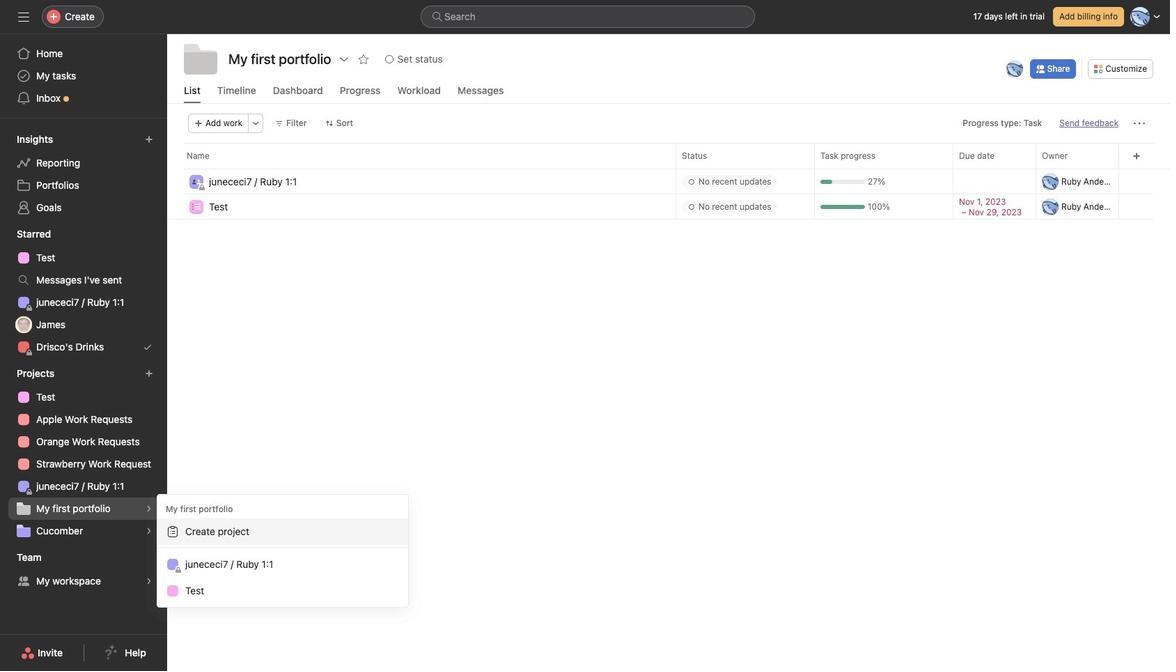 Task type: locate. For each thing, give the bounding box(es) containing it.
row
[[167, 143, 1171, 169], [167, 168, 1171, 169], [167, 169, 1171, 196], [167, 194, 1171, 221]]

list box
[[421, 6, 755, 28]]

2 row from the top
[[167, 168, 1171, 169]]

0 vertical spatial remove image
[[1116, 177, 1125, 186]]

cell
[[167, 169, 677, 196], [676, 169, 815, 194], [1036, 169, 1128, 194], [167, 194, 677, 221], [676, 194, 815, 220], [1036, 194, 1128, 220]]

projects element
[[0, 361, 167, 545]]

1 row from the top
[[167, 143, 1171, 169]]

people image
[[192, 177, 201, 186]]

2 remove image from the top
[[1116, 202, 1125, 211]]

menu item
[[157, 518, 408, 545]]

remove image
[[1116, 177, 1125, 186], [1116, 202, 1125, 211]]

more actions image
[[252, 119, 260, 128]]

1 remove image from the top
[[1116, 177, 1125, 186]]

1 vertical spatial remove image
[[1116, 202, 1125, 211]]

add field image
[[1133, 152, 1141, 160]]

see details, my workspace image
[[145, 577, 153, 585]]



Task type: vqa. For each thing, say whether or not it's contained in the screenshot.
RECIPIENTS
no



Task type: describe. For each thing, give the bounding box(es) containing it.
more actions image
[[1135, 118, 1146, 129]]

add to starred image
[[358, 54, 369, 65]]

global element
[[0, 34, 167, 118]]

insights element
[[0, 127, 167, 222]]

see details, cucomber image
[[145, 527, 153, 535]]

see details, my first portfolio image
[[145, 505, 153, 513]]

4 row from the top
[[167, 194, 1171, 221]]

3 row from the top
[[167, 169, 1171, 196]]

show options image
[[338, 54, 350, 65]]

new insights image
[[145, 135, 153, 144]]

list image
[[192, 202, 201, 211]]

new project or portfolio image
[[145, 369, 153, 378]]

teams element
[[0, 545, 167, 595]]

starred element
[[0, 222, 167, 361]]

remove image for people image
[[1116, 177, 1125, 186]]

remove image for list image
[[1116, 202, 1125, 211]]

hide sidebar image
[[18, 11, 29, 22]]



